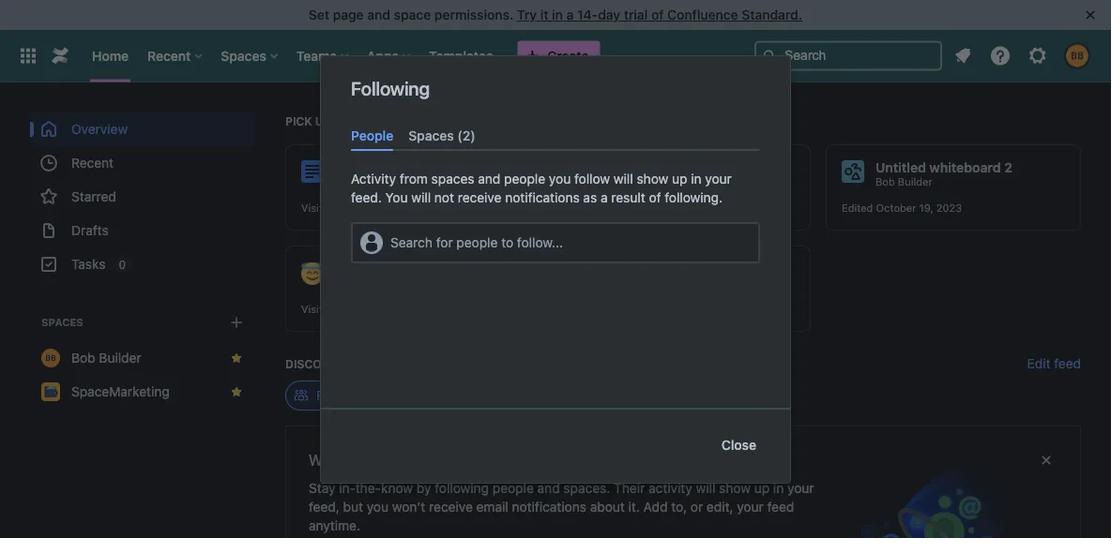 Task type: describe. For each thing, give the bounding box(es) containing it.
you up by
[[409, 452, 433, 470]]

stay
[[309, 481, 336, 497]]

builder for untitled whiteboard 2
[[898, 176, 933, 188]]

feed inside stay in-the-know by following people and spaces. their activity will show up in your feed, but you won't receive email notifications about it. add to, or edit, your feed anytime.
[[767, 500, 794, 515]]

close message box image
[[1035, 450, 1058, 472]]

result
[[611, 190, 646, 206]]

up inside activity from spaces and people you follow will show up in your feed. you will not receive notifications as a result of following.
[[672, 172, 688, 187]]

people inside activity from spaces and people you follow will show up in your feed. you will not receive notifications as a result of following.
[[504, 172, 546, 187]]

set page and space permissions. try it in a 14-day trial of confluence standard.
[[309, 7, 803, 23]]

feed.
[[351, 190, 382, 206]]

discover what's happening
[[285, 358, 463, 371]]

spaces
[[432, 172, 475, 187]]

0 vertical spatial will
[[614, 172, 633, 187]]

1 horizontal spatial home
[[648, 261, 685, 277]]

you inside stay in-the-know by following people and spaces. their activity will show up in your feed, but you won't receive email notifications about it. add to, or edit, your feed anytime.
[[367, 500, 389, 515]]

a inside activity from spaces and people you follow will show up in your feed. you will not receive notifications as a result of following.
[[601, 190, 608, 206]]

set
[[309, 7, 330, 23]]

title
[[335, 261, 363, 277]]

2
[[1005, 160, 1013, 176]]

where
[[334, 115, 375, 128]]

spaces inside tab list
[[409, 128, 454, 143]]

space
[[605, 261, 645, 277]]

close image
[[1080, 4, 1102, 26]]

up inside stay in-the-know by following people and spaces. their activity will show up in your feed, but you won't receive email notifications about it. add to, or edit, your feed anytime.
[[755, 481, 770, 497]]

october for untitled whiteboard 2
[[876, 202, 917, 215]]

and inside activity from spaces and people you follow will show up in your feed. you will not receive notifications as a result of following.
[[478, 172, 501, 187]]

in inside activity from spaces and people you follow will show up in your feed. you will not receive notifications as a result of following.
[[691, 172, 702, 187]]

notifications inside stay in-the-know by following people and spaces. their activity will show up in your feed, but you won't receive email notifications about it. add to, or edit, your feed anytime.
[[512, 500, 587, 515]]

Search for people to follow... text field
[[391, 234, 394, 253]]

and inside stay in-the-know by following people and spaces. their activity will show up in your feed, but you won't receive email notifications about it. add to, or edit, your feed anytime.
[[538, 481, 560, 497]]

activity
[[649, 481, 693, 497]]

templates link
[[423, 41, 499, 71]]

left
[[406, 115, 433, 128]]

trial
[[624, 7, 648, 23]]

untitled
[[876, 160, 926, 176]]

visited for overview
[[301, 202, 335, 215]]

1 vertical spatial overview
[[335, 160, 394, 176]]

not
[[435, 190, 454, 206]]

to,
[[671, 500, 687, 515]]

feed,
[[309, 500, 340, 515]]

add
[[644, 500, 668, 515]]

october for hello!
[[608, 202, 649, 215]]

following inside following button
[[316, 388, 374, 404]]

space home
[[605, 261, 685, 277]]

you
[[385, 190, 408, 206]]

untitled whiteboard 2
[[876, 160, 1013, 176]]

edit,
[[707, 500, 734, 515]]

bob builder inside bob builder link
[[71, 351, 141, 366]]

visited october 24, 2023
[[572, 202, 696, 215]]

global element
[[11, 30, 751, 82]]

visited down title
[[301, 304, 335, 316]]

won't
[[392, 500, 426, 515]]

following inside 'following' dialog
[[351, 77, 430, 99]]

following dialog
[[321, 56, 790, 483]]

minutes
[[348, 202, 387, 215]]

bob builder link for overview
[[335, 176, 392, 189]]

home link
[[86, 41, 134, 71]]

templates
[[429, 48, 493, 63]]

close button
[[710, 431, 768, 461]]

off
[[436, 115, 459, 128]]

show inside stay in-the-know by following people and spaces. their activity will show up in your feed, but you won't receive email notifications about it. add to, or edit, your feed anytime.
[[719, 481, 751, 497]]

14-
[[577, 7, 598, 23]]

in inside stay in-the-know by following people and spaces. their activity will show up in your feed, but you won't receive email notifications about it. add to, or edit, your feed anytime.
[[773, 481, 784, 497]]

edit
[[1028, 356, 1051, 372]]

standard.
[[742, 7, 803, 23]]

starred link
[[30, 180, 255, 214]]

space
[[394, 7, 431, 23]]

bob builder for untitled whiteboard 2
[[876, 176, 933, 188]]

19,
[[920, 202, 934, 215]]

follow...
[[517, 235, 563, 251]]

create a space image
[[225, 312, 248, 334]]

keeping
[[352, 452, 405, 470]]

we're
[[309, 452, 348, 470]]

spacemarketing
[[71, 384, 170, 400]]

whiteboard
[[930, 160, 1001, 176]]

drafts
[[71, 223, 109, 238]]

apps
[[367, 48, 399, 63]]

ago
[[389, 202, 408, 215]]

day
[[598, 7, 621, 23]]

2023 for untitled whiteboard 2
[[937, 202, 962, 215]]

0 vertical spatial a
[[567, 7, 574, 23]]

0
[[119, 258, 126, 271]]

try
[[517, 7, 537, 23]]

stay in-the-know by following people and spaces. their activity will show up in your feed, but you won't receive email notifications about it. add to, or edit, your feed anytime.
[[309, 481, 814, 534]]

settings icon image
[[1027, 45, 1050, 67]]

you left the left
[[378, 115, 403, 128]]

2 vertical spatial spaces
[[41, 317, 83, 329]]

(2)
[[458, 128, 476, 143]]

edit feed button
[[1028, 355, 1081, 374]]

the
[[452, 452, 474, 470]]

tab list inside 'following' dialog
[[344, 120, 768, 151]]

for
[[436, 235, 453, 251]]

follow
[[575, 172, 610, 187]]

unstar this space image
[[229, 351, 244, 366]]

permissions.
[[435, 7, 514, 23]]

following
[[435, 481, 489, 497]]

apps button
[[361, 41, 418, 71]]

pick up where you left off
[[285, 115, 459, 128]]

spaces inside popup button
[[221, 48, 266, 63]]

spaces.
[[564, 481, 610, 497]]

spaces (2)
[[409, 128, 476, 143]]

edited october 19, 2023
[[842, 202, 962, 215]]

it
[[541, 7, 549, 23]]

search for people to follow...
[[391, 235, 563, 251]]

we're keeping you in the loop
[[309, 452, 507, 470]]

1 vertical spatial will
[[411, 190, 431, 206]]

edit feed
[[1028, 356, 1081, 372]]

visited for hello!
[[572, 202, 606, 215]]

hello!
[[605, 160, 642, 176]]

following.
[[665, 190, 723, 206]]



Task type: locate. For each thing, give the bounding box(es) containing it.
people up "email"
[[493, 481, 534, 497]]

october left 19,
[[876, 202, 917, 215]]

bob builder link up feed.
[[335, 176, 392, 189]]

2023 right 19,
[[937, 202, 962, 215]]

what's
[[347, 358, 392, 371]]

up up following.
[[672, 172, 688, 187]]

you left follow
[[549, 172, 571, 187]]

of
[[651, 7, 664, 23], [649, 190, 661, 206]]

0 vertical spatial receive
[[458, 190, 502, 206]]

confluence
[[667, 7, 738, 23]]

builder for overview
[[358, 176, 392, 188]]

receive
[[458, 190, 502, 206], [429, 500, 473, 515]]

you
[[378, 115, 403, 128], [549, 172, 571, 187], [409, 452, 433, 470], [367, 500, 389, 515]]

your inside activity from spaces and people you follow will show up in your feed. you will not receive notifications as a result of following.
[[705, 172, 732, 187]]

bob for hello!
[[605, 176, 625, 188]]

activity from spaces and people you follow will show up in your feed. you will not receive notifications as a result of following.
[[351, 172, 732, 206]]

1 horizontal spatial and
[[478, 172, 501, 187]]

1 horizontal spatial your
[[737, 500, 764, 515]]

0 horizontal spatial a
[[567, 7, 574, 23]]

activity
[[351, 172, 396, 187]]

happening
[[395, 358, 463, 371]]

october left 24,
[[608, 202, 649, 215]]

bob builder link for hello!
[[605, 176, 662, 189]]

will up or
[[696, 481, 716, 497]]

bob builder link
[[335, 176, 392, 189], [605, 176, 662, 189], [876, 176, 933, 189], [30, 342, 255, 375]]

overview
[[71, 122, 128, 137], [335, 160, 394, 176]]

2 horizontal spatial will
[[696, 481, 716, 497]]

following down 'what's'
[[316, 388, 374, 404]]

loop
[[478, 452, 507, 470]]

anytime.
[[309, 519, 360, 534]]

bob builder up spacemarketing
[[71, 351, 141, 366]]

people up follow...
[[504, 172, 546, 187]]

people
[[504, 172, 546, 187], [457, 235, 498, 251], [493, 481, 534, 497]]

1 vertical spatial a
[[601, 190, 608, 206]]

and right page
[[367, 7, 391, 23]]

2 vertical spatial your
[[737, 500, 764, 515]]

group
[[30, 113, 255, 282]]

from
[[400, 172, 428, 187]]

bob builder link up result
[[605, 176, 662, 189]]

0 vertical spatial notifications
[[505, 190, 580, 206]]

show up 24,
[[637, 172, 669, 187]]

0 vertical spatial people
[[504, 172, 546, 187]]

bob builder up result
[[605, 176, 662, 188]]

1 horizontal spatial a
[[601, 190, 608, 206]]

1 2023 from the left
[[670, 202, 696, 215]]

2 vertical spatial people
[[493, 481, 534, 497]]

0 vertical spatial show
[[637, 172, 669, 187]]

notifications down spaces.
[[512, 500, 587, 515]]

1 vertical spatial your
[[788, 481, 814, 497]]

discover
[[285, 358, 344, 371]]

drafts link
[[30, 214, 255, 248]]

notifications up follow...
[[505, 190, 580, 206]]

overview inside overview link
[[71, 122, 128, 137]]

recent link
[[30, 146, 255, 180]]

2 horizontal spatial up
[[755, 481, 770, 497]]

0 horizontal spatial home
[[92, 48, 129, 63]]

bob up 5
[[335, 176, 355, 188]]

0 vertical spatial following
[[351, 77, 430, 99]]

you inside activity from spaces and people you follow will show up in your feed. you will not receive notifications as a result of following.
[[549, 172, 571, 187]]

following button
[[285, 381, 382, 411]]

following down apps popup button
[[351, 77, 430, 99]]

will down from
[[411, 190, 431, 206]]

2 2023 from the left
[[937, 202, 962, 215]]

by
[[417, 481, 431, 497]]

1 vertical spatial notifications
[[512, 500, 587, 515]]

0 horizontal spatial 2023
[[670, 202, 696, 215]]

2 vertical spatial up
[[755, 481, 770, 497]]

builder up result
[[628, 176, 662, 188]]

spaces button
[[215, 41, 285, 71]]

visited
[[301, 202, 335, 215], [572, 202, 606, 215], [301, 304, 335, 316]]

1 vertical spatial feed
[[767, 500, 794, 515]]

2 horizontal spatial your
[[788, 481, 814, 497]]

banner containing home
[[0, 30, 1111, 83]]

0 horizontal spatial will
[[411, 190, 431, 206]]

bob down "untitled"
[[876, 176, 895, 188]]

home up overview link
[[92, 48, 129, 63]]

bob builder link for untitled whiteboard 2
[[876, 176, 933, 189]]

24,
[[652, 202, 667, 215]]

in
[[552, 7, 563, 23], [691, 172, 702, 187], [437, 452, 448, 470], [773, 481, 784, 497]]

receive down following
[[429, 500, 473, 515]]

october
[[608, 202, 649, 215], [876, 202, 917, 215]]

feed right the edit
[[1054, 356, 1081, 372]]

close
[[722, 438, 757, 453]]

tasks
[[71, 257, 106, 272]]

you down the- at left
[[367, 500, 389, 515]]

0 vertical spatial home
[[92, 48, 129, 63]]

0 vertical spatial and
[[367, 7, 391, 23]]

0 horizontal spatial october
[[608, 202, 649, 215]]

recent
[[71, 155, 114, 171]]

bob builder for overview
[[335, 176, 392, 188]]

a left 14- at the top right of page
[[567, 7, 574, 23]]

bob for overview
[[335, 176, 355, 188]]

1 vertical spatial of
[[649, 190, 661, 206]]

try it in a 14-day trial of confluence standard. link
[[517, 7, 803, 23]]

1 vertical spatial spaces
[[409, 128, 454, 143]]

or
[[691, 500, 703, 515]]

0 vertical spatial of
[[651, 7, 664, 23]]

Search field
[[755, 41, 942, 71]]

1 vertical spatial receive
[[429, 500, 473, 515]]

home inside "link"
[[92, 48, 129, 63]]

visited left 5
[[301, 202, 335, 215]]

tab list
[[344, 120, 768, 151]]

of right trial
[[651, 7, 664, 23]]

banner
[[0, 30, 1111, 83]]

in-
[[339, 481, 356, 497]]

about
[[590, 500, 625, 515]]

1 vertical spatial following
[[316, 388, 374, 404]]

1 horizontal spatial show
[[719, 481, 751, 497]]

starred
[[71, 189, 116, 205]]

page
[[333, 7, 364, 23]]

1 vertical spatial up
[[672, 172, 688, 187]]

tab list containing people
[[344, 120, 768, 151]]

and left spaces.
[[538, 481, 560, 497]]

0 horizontal spatial up
[[315, 115, 331, 128]]

spaces
[[221, 48, 266, 63], [409, 128, 454, 143], [41, 317, 83, 329]]

0 horizontal spatial show
[[637, 172, 669, 187]]

1 vertical spatial and
[[478, 172, 501, 187]]

home right space
[[648, 261, 685, 277]]

up down close button
[[755, 481, 770, 497]]

builder for hello!
[[628, 176, 662, 188]]

1 october from the left
[[608, 202, 649, 215]]

1 horizontal spatial october
[[876, 202, 917, 215]]

1 horizontal spatial 2023
[[937, 202, 962, 215]]

edited
[[842, 202, 873, 215]]

2 october from the left
[[876, 202, 917, 215]]

up
[[315, 115, 331, 128], [672, 172, 688, 187], [755, 481, 770, 497]]

following
[[351, 77, 430, 99], [316, 388, 374, 404]]

overview up feed.
[[335, 160, 394, 176]]

visited 5 minutes ago
[[301, 202, 408, 215]]

will
[[614, 172, 633, 187], [411, 190, 431, 206], [696, 481, 716, 497]]

builder up spacemarketing
[[99, 351, 141, 366]]

0 vertical spatial your
[[705, 172, 732, 187]]

bob builder up feed.
[[335, 176, 392, 188]]

1 vertical spatial home
[[648, 261, 685, 277]]

bob builder link up edited october 19, 2023
[[876, 176, 933, 189]]

bob builder for hello!
[[605, 176, 662, 188]]

home
[[92, 48, 129, 63], [648, 261, 685, 277]]

bob for untitled whiteboard 2
[[876, 176, 895, 188]]

1 horizontal spatial overview
[[335, 160, 394, 176]]

visited down follow
[[572, 202, 606, 215]]

builder down "untitled"
[[898, 176, 933, 188]]

feed inside button
[[1054, 356, 1081, 372]]

overview link
[[30, 113, 255, 146]]

0 vertical spatial overview
[[71, 122, 128, 137]]

0 horizontal spatial overview
[[71, 122, 128, 137]]

receive inside stay in-the-know by following people and spaces. their activity will show up in your feed, but you won't receive email notifications about it. add to, or edit, your feed anytime.
[[429, 500, 473, 515]]

of right result
[[649, 190, 661, 206]]

2023 right 24,
[[670, 202, 696, 215]]

show inside activity from spaces and people you follow will show up in your feed. you will not receive notifications as a result of following.
[[637, 172, 669, 187]]

their
[[614, 481, 645, 497]]

know
[[381, 481, 413, 497]]

1 vertical spatial people
[[457, 235, 498, 251]]

bob builder link up spacemarketing
[[30, 342, 255, 375]]

email
[[476, 500, 509, 515]]

and right the spaces on the left top of page
[[478, 172, 501, 187]]

receive inside activity from spaces and people you follow will show up in your feed. you will not receive notifications as a result of following.
[[458, 190, 502, 206]]

5
[[338, 202, 345, 215]]

builder up feed.
[[358, 176, 392, 188]]

unstar this space image
[[229, 385, 244, 400]]

will up result
[[614, 172, 633, 187]]

a
[[567, 7, 574, 23], [601, 190, 608, 206]]

it.
[[629, 500, 640, 515]]

bob down hello!
[[605, 176, 625, 188]]

but
[[343, 500, 363, 515]]

notifications inside activity from spaces and people you follow will show up in your feed. you will not receive notifications as a result of following.
[[505, 190, 580, 206]]

2 horizontal spatial and
[[538, 481, 560, 497]]

receive down the spaces on the left top of page
[[458, 190, 502, 206]]

0 horizontal spatial and
[[367, 7, 391, 23]]

bob builder down "untitled"
[[876, 176, 933, 188]]

to
[[501, 235, 514, 251]]

0 horizontal spatial spaces
[[41, 317, 83, 329]]

up right pick
[[315, 115, 331, 128]]

search image
[[762, 48, 777, 63]]

:innocent: image
[[301, 263, 324, 285], [301, 263, 324, 285]]

1 horizontal spatial will
[[614, 172, 633, 187]]

2023 for hello!
[[670, 202, 696, 215]]

2 horizontal spatial spaces
[[409, 128, 454, 143]]

pick
[[285, 115, 312, 128]]

1 vertical spatial show
[[719, 481, 751, 497]]

1 horizontal spatial up
[[672, 172, 688, 187]]

of inside activity from spaces and people you follow will show up in your feed. you will not receive notifications as a result of following.
[[649, 190, 661, 206]]

feed right edit,
[[767, 500, 794, 515]]

2 vertical spatial and
[[538, 481, 560, 497]]

1 horizontal spatial spaces
[[221, 48, 266, 63]]

1 horizontal spatial feed
[[1054, 356, 1081, 372]]

overview up recent
[[71, 122, 128, 137]]

spacemarketing link
[[30, 375, 255, 409]]

group containing overview
[[30, 113, 255, 282]]

0 vertical spatial feed
[[1054, 356, 1081, 372]]

confluence image
[[49, 45, 71, 67], [49, 45, 71, 67]]

your
[[705, 172, 732, 187], [788, 481, 814, 497], [737, 500, 764, 515]]

a right as
[[601, 190, 608, 206]]

bob up spacemarketing
[[71, 351, 95, 366]]

as
[[583, 190, 597, 206]]

people inside stay in-the-know by following people and spaces. their activity will show up in your feed, but you won't receive email notifications about it. add to, or edit, your feed anytime.
[[493, 481, 534, 497]]

and
[[367, 7, 391, 23], [478, 172, 501, 187], [538, 481, 560, 497]]

0 vertical spatial spaces
[[221, 48, 266, 63]]

notifications
[[505, 190, 580, 206], [512, 500, 587, 515]]

show up edit,
[[719, 481, 751, 497]]

will inside stay in-the-know by following people and spaces. their activity will show up in your feed, but you won't receive email notifications about it. add to, or edit, your feed anytime.
[[696, 481, 716, 497]]

0 horizontal spatial feed
[[767, 500, 794, 515]]

0 horizontal spatial your
[[705, 172, 732, 187]]

2 vertical spatial will
[[696, 481, 716, 497]]

search
[[391, 235, 433, 251]]

feed
[[1054, 356, 1081, 372], [767, 500, 794, 515]]

people left to on the left top
[[457, 235, 498, 251]]

0 vertical spatial up
[[315, 115, 331, 128]]



Task type: vqa. For each thing, say whether or not it's contained in the screenshot.


